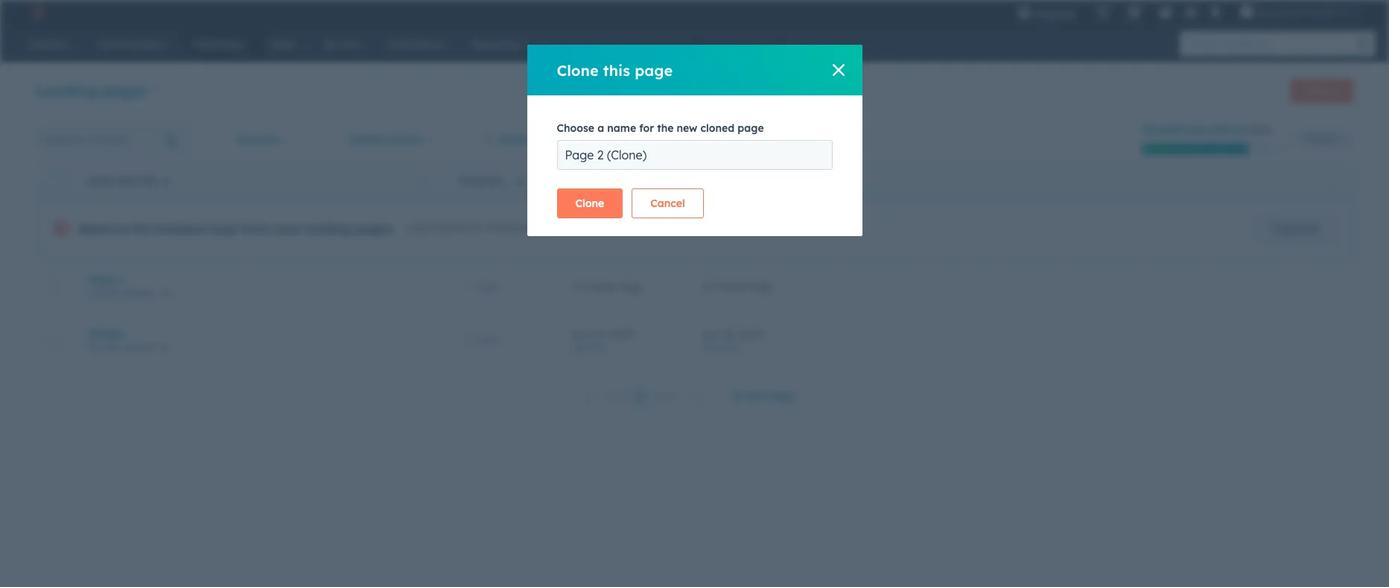 Task type: locate. For each thing, give the bounding box(es) containing it.
landing pages
[[36, 81, 147, 99]]

pm
[[592, 342, 605, 354], [726, 342, 739, 354]]

page right the per
[[768, 389, 794, 402]]

publish inside button
[[461, 175, 501, 187]]

clone for clone this page
[[557, 61, 599, 79]]

press to sort. image inside created date (edt) button
[[1330, 175, 1335, 185]]

no for page 2
[[88, 288, 100, 299]]

url right "and"
[[140, 175, 158, 187]]

2 oct from the left
[[703, 327, 720, 341]]

2 (edt) from the left
[[773, 175, 797, 187]]

publish status for publish status button
[[461, 175, 538, 187]]

prev
[[604, 390, 627, 403]]

minutes up 19,
[[581, 280, 620, 294]]

publish inside popup button
[[349, 133, 387, 146]]

next button
[[648, 387, 710, 407]]

date right updated
[[617, 175, 641, 187]]

1 oct from the left
[[572, 327, 590, 341]]

url
[[140, 175, 158, 187], [103, 288, 121, 299], [103, 342, 121, 353]]

page right 'cloned'
[[738, 121, 764, 135]]

/
[[1255, 124, 1261, 137]]

oct up 10:51
[[703, 327, 720, 341]]

1 vertical spatial no url preview
[[88, 342, 156, 353]]

0 vertical spatial publish status
[[349, 133, 422, 146]]

2 press to sort. element from the left
[[661, 175, 667, 187]]

0 horizontal spatial press to sort. element
[[531, 175, 537, 187]]

apoptosis
[[1257, 6, 1303, 18]]

0 vertical spatial status
[[390, 133, 422, 146]]

cancel button
[[632, 189, 704, 218]]

2 draft from the top
[[478, 335, 500, 346]]

25
[[732, 389, 744, 402]]

1 vertical spatial status
[[504, 175, 538, 187]]

updated date (edt)
[[572, 175, 668, 187]]

publish status inside popup button
[[349, 133, 422, 146]]

2 preview from the top
[[123, 342, 156, 353]]

ago
[[623, 280, 642, 294], [753, 280, 773, 294]]

1 press to sort. image from the left
[[661, 175, 667, 185]]

publish status button
[[443, 165, 554, 197]]

notifications button
[[1204, 0, 1229, 24]]

this
[[603, 61, 630, 79]]

press to sort. image inside 'updated date (edt)' button
[[661, 175, 667, 185]]

1 vertical spatial clone
[[576, 197, 604, 210]]

1 pm from the left
[[592, 342, 605, 354]]

1 vertical spatial page
[[738, 121, 764, 135]]

a
[[598, 121, 604, 135]]

2023 right 19,
[[609, 327, 632, 341]]

2 2023 from the left
[[739, 327, 763, 341]]

calling icon image
[[1097, 6, 1111, 19]]

no down opage
[[88, 342, 100, 353]]

1 horizontal spatial ago
[[753, 280, 773, 294]]

2:03
[[572, 342, 589, 354]]

2
[[1343, 6, 1348, 18], [118, 273, 123, 286], [572, 280, 578, 294], [703, 280, 708, 294]]

press to sort. element down more filters
[[531, 175, 537, 187]]

created date (edt)
[[703, 175, 797, 187]]

2 no url preview from the top
[[88, 342, 156, 353]]

status inside popup button
[[390, 133, 422, 146]]

create
[[1304, 85, 1332, 96]]

no url preview down 'page 2' on the left
[[88, 288, 156, 299]]

2 vertical spatial url
[[103, 342, 121, 353]]

opage
[[88, 327, 123, 341]]

press to sort. element for created date (edt)
[[1330, 175, 1335, 187]]

and
[[117, 175, 137, 187]]

page inside '25 per page' popup button
[[768, 389, 794, 402]]

minutes up 18,
[[711, 280, 750, 294]]

page right this
[[635, 61, 673, 79]]

1 preview from the top
[[123, 288, 156, 299]]

clone
[[557, 61, 599, 79], [576, 197, 604, 210]]

(edt) up cancel
[[643, 175, 668, 187]]

2 no from the top
[[88, 342, 100, 353]]

0 horizontal spatial status
[[390, 133, 422, 146]]

3 press to sort. element from the left
[[1330, 175, 1335, 187]]

press to sort. element down actions popup button
[[1330, 175, 1335, 187]]

1 vertical spatial no
[[88, 342, 100, 353]]

press to sort. element
[[531, 175, 537, 187], [661, 175, 667, 187], [1330, 175, 1335, 187]]

2 2 minutes ago from the left
[[703, 280, 773, 294]]

2023 right 18,
[[739, 327, 763, 341]]

2 press to sort. image from the left
[[1330, 175, 1335, 185]]

0 vertical spatial publish
[[349, 133, 387, 146]]

menu item
[[1087, 0, 1090, 24]]

name and url button
[[70, 165, 443, 197]]

url down 'page 2' on the left
[[103, 288, 121, 299]]

pages.
[[355, 221, 395, 236]]

page
[[635, 61, 673, 79], [738, 121, 764, 135], [768, 389, 794, 402]]

oct inside oct 19, 2023 2:03 pm
[[572, 327, 590, 341]]

1 vertical spatial upgrade
[[1274, 222, 1319, 235]]

menu
[[1008, 0, 1372, 24]]

1 horizontal spatial press to sort. image
[[1330, 175, 1335, 185]]

1 vertical spatial draft
[[478, 335, 500, 346]]

clone this page dialog
[[527, 45, 863, 236]]

oct up 2:03
[[572, 327, 590, 341]]

pm inside oct 19, 2023 2:03 pm
[[592, 342, 605, 354]]

new
[[677, 121, 698, 135]]

1 no from the top
[[88, 288, 100, 299]]

publish
[[349, 133, 387, 146], [461, 175, 501, 187]]

1 horizontal spatial press to sort. element
[[661, 175, 667, 187]]

search image
[[1358, 39, 1369, 49]]

1 vertical spatial url
[[103, 288, 121, 299]]

1 ago from the left
[[623, 280, 642, 294]]

publish for publish status button
[[461, 175, 501, 187]]

preview for opage
[[123, 342, 156, 353]]

2023
[[609, 327, 632, 341], [739, 327, 763, 341]]

no
[[88, 288, 100, 299], [88, 342, 100, 353]]

1 horizontal spatial publish
[[461, 175, 501, 187]]

pm for 18,
[[726, 342, 739, 354]]

name
[[88, 175, 115, 187]]

1 horizontal spatial (edt)
[[773, 175, 797, 187]]

created date (edt) button
[[685, 165, 1353, 197]]

2 right studios
[[1343, 6, 1348, 18]]

1 (edt) from the left
[[643, 175, 668, 187]]

finish
[[1142, 124, 1183, 137]]

press to sort. element inside 'updated date (edt)' button
[[661, 175, 667, 187]]

1 vertical spatial publish
[[461, 175, 501, 187]]

ago up oct 18, 2023 10:51 pm
[[753, 280, 773, 294]]

preview for page 2
[[123, 288, 156, 299]]

10:51
[[703, 342, 723, 354]]

1 horizontal spatial pm
[[726, 342, 739, 354]]

1 no url preview from the top
[[88, 288, 156, 299]]

status inside button
[[504, 175, 538, 187]]

0 vertical spatial url
[[140, 175, 158, 187]]

1 vertical spatial publish status
[[461, 175, 538, 187]]

25 per page
[[732, 389, 794, 402]]

setup
[[1212, 124, 1247, 137]]

2023 inside oct 19, 2023 2:03 pm
[[609, 327, 632, 341]]

publish status inside button
[[461, 175, 538, 187]]

2 vertical spatial page
[[768, 389, 794, 402]]

2 minutes from the left
[[711, 280, 750, 294]]

upgrade
[[1035, 7, 1076, 19], [1274, 222, 1319, 235]]

1 horizontal spatial the
[[657, 121, 674, 135]]

unlock
[[407, 221, 441, 235]]

press to sort. element up cancel "button"
[[661, 175, 667, 187]]

1 press to sort. element from the left
[[531, 175, 537, 187]]

press to sort. image
[[661, 175, 667, 185], [1330, 175, 1335, 185]]

press to sort. image for updated date (edt)
[[661, 175, 667, 185]]

11
[[1261, 124, 1272, 137]]

settings image
[[1185, 6, 1198, 20]]

(edt) right created
[[773, 175, 797, 187]]

the right for
[[657, 121, 674, 135]]

no down page
[[88, 288, 100, 299]]

1
[[638, 390, 643, 403]]

the right remove
[[131, 221, 150, 236]]

updated
[[572, 175, 615, 187]]

for
[[640, 121, 654, 135]]

filters
[[529, 133, 559, 146]]

url down opage
[[103, 342, 121, 353]]

settings link
[[1182, 4, 1201, 20]]

1 horizontal spatial 2023
[[739, 327, 763, 341]]

1 2023 from the left
[[609, 327, 632, 341]]

0 vertical spatial upgrade
[[1035, 7, 1076, 19]]

1 horizontal spatial upgrade
[[1274, 222, 1319, 235]]

date right created
[[747, 175, 770, 187]]

2 horizontal spatial press to sort. element
[[1330, 175, 1335, 187]]

1 vertical spatial preview
[[123, 342, 156, 353]]

opage was created on oct 18, 2023 at 10:51 pm element
[[703, 327, 1335, 355]]

0 vertical spatial page
[[635, 61, 673, 79]]

0 horizontal spatial oct
[[572, 327, 590, 341]]

1 date from the left
[[617, 175, 641, 187]]

draft for opage
[[478, 335, 500, 346]]

help button
[[1154, 0, 1179, 24]]

Choose a name for the new cloned page text field
[[557, 140, 833, 170]]

updated date (edt) button
[[554, 165, 685, 197]]

crm
[[557, 221, 580, 235]]

2 up oct 18, 2023 10:51 pm
[[703, 280, 708, 294]]

2023 inside oct 18, 2023 10:51 pm
[[739, 327, 763, 341]]

publish status
[[349, 133, 422, 146], [461, 175, 538, 187]]

upgrade inside menu
[[1035, 7, 1076, 19]]

clone left this
[[557, 61, 599, 79]]

1 horizontal spatial publish status
[[461, 175, 538, 187]]

2 horizontal spatial page
[[768, 389, 794, 402]]

press to sort. element for updated date (edt)
[[661, 175, 667, 187]]

1 minutes from the left
[[581, 280, 620, 294]]

0 horizontal spatial upgrade
[[1035, 7, 1076, 19]]

domain
[[237, 133, 278, 146]]

finish cms setup 9 / 11
[[1142, 124, 1272, 137]]

the
[[657, 121, 674, 135], [131, 221, 150, 236]]

0 vertical spatial no url preview
[[88, 288, 156, 299]]

actions button
[[1296, 130, 1354, 149]]

date for updated
[[617, 175, 641, 187]]

0 horizontal spatial the
[[131, 221, 150, 236]]

marketplaces button
[[1120, 0, 1151, 24]]

page 2 link
[[88, 273, 425, 286]]

0 horizontal spatial date
[[617, 175, 641, 187]]

1 horizontal spatial 2 minutes ago
[[703, 280, 773, 294]]

no url preview down opage
[[88, 342, 156, 353]]

clone down updated
[[576, 197, 604, 210]]

0 horizontal spatial press to sort. image
[[661, 175, 667, 185]]

0 vertical spatial no
[[88, 288, 100, 299]]

pm down 18,
[[726, 342, 739, 354]]

1 button
[[632, 387, 648, 406]]

2 minutes ago up 19,
[[572, 280, 642, 294]]

oct
[[572, 327, 590, 341], [703, 327, 720, 341]]

ago up the opage was updated on oct 19, 2023 element
[[623, 280, 642, 294]]

1 horizontal spatial oct
[[703, 327, 720, 341]]

0 horizontal spatial pm
[[592, 342, 605, 354]]

0 horizontal spatial ago
[[623, 280, 642, 294]]

1 horizontal spatial date
[[747, 175, 770, 187]]

0 vertical spatial preview
[[123, 288, 156, 299]]

opage link
[[88, 327, 425, 341]]

pm for 19,
[[592, 342, 605, 354]]

pagination navigation
[[575, 387, 710, 407]]

clone for clone
[[576, 197, 604, 210]]

2 minutes ago up 18,
[[703, 280, 773, 294]]

2 date from the left
[[747, 175, 770, 187]]

0 vertical spatial the
[[657, 121, 674, 135]]

apoptosis studios 2 button
[[1232, 0, 1370, 24]]

0 horizontal spatial (edt)
[[643, 175, 668, 187]]

press to sort. image up cancel "button"
[[661, 175, 667, 185]]

draft
[[478, 281, 500, 292], [478, 335, 500, 346]]

2 minutes ago
[[572, 280, 642, 294], [703, 280, 773, 294]]

hubspot image
[[27, 3, 45, 21]]

landing pages banner
[[36, 75, 1354, 109]]

the inside clone this page dialog
[[657, 121, 674, 135]]

marketplaces image
[[1128, 7, 1142, 20]]

press to sort. element inside publish status button
[[531, 175, 537, 187]]

next
[[654, 390, 678, 403]]

clone inside button
[[576, 197, 604, 210]]

close image
[[833, 64, 845, 76]]

no for opage
[[88, 342, 100, 353]]

publish status button
[[339, 124, 442, 154]]

2 down crm in the left top of the page
[[572, 280, 578, 294]]

1 vertical spatial the
[[131, 221, 150, 236]]

draft for page 2
[[478, 281, 500, 292]]

1 horizontal spatial minutes
[[711, 280, 750, 294]]

0 vertical spatial draft
[[478, 281, 500, 292]]

25 per page button
[[722, 381, 814, 411]]

1 draft from the top
[[478, 281, 500, 292]]

landing pages button
[[36, 79, 161, 101]]

pm inside oct 18, 2023 10:51 pm
[[726, 342, 739, 354]]

pm down 19,
[[592, 342, 605, 354]]

remove
[[79, 221, 127, 236]]

2023 for oct 18, 2023
[[739, 327, 763, 341]]

0 horizontal spatial page
[[635, 61, 673, 79]]

oct inside oct 18, 2023 10:51 pm
[[703, 327, 720, 341]]

1 horizontal spatial status
[[504, 175, 538, 187]]

0 horizontal spatial publish
[[349, 133, 387, 146]]

press to sort. image down actions popup button
[[1330, 175, 1335, 185]]

0 horizontal spatial publish status
[[349, 133, 422, 146]]

0 horizontal spatial 2023
[[609, 327, 632, 341]]

hubspot
[[154, 221, 207, 236]]

0 horizontal spatial minutes
[[581, 280, 620, 294]]

0 vertical spatial clone
[[557, 61, 599, 79]]

0 horizontal spatial 2 minutes ago
[[572, 280, 642, 294]]

2 pm from the left
[[726, 342, 739, 354]]

press to sort. element inside created date (edt) button
[[1330, 175, 1335, 187]]

1 horizontal spatial page
[[738, 121, 764, 135]]



Task type: vqa. For each thing, say whether or not it's contained in the screenshot.
Recent Deal Close Date button
no



Task type: describe. For each thing, give the bounding box(es) containing it.
prev button
[[575, 387, 632, 407]]

upgrade image
[[1018, 7, 1032, 20]]

no url preview for page 2
[[88, 288, 156, 299]]

oct for oct 19, 2023
[[572, 327, 590, 341]]

features
[[490, 221, 531, 235]]

pages
[[101, 81, 147, 99]]

no url preview for opage
[[88, 342, 156, 353]]

name
[[608, 121, 636, 135]]

unlock premium features with crm suite starter.
[[407, 221, 646, 235]]

landing
[[36, 81, 97, 99]]

upgrade link
[[1255, 214, 1338, 244]]

cancel
[[651, 197, 685, 210]]

18,
[[723, 327, 737, 341]]

press to sort. image for created date (edt)
[[1330, 175, 1335, 185]]

hubspot link
[[18, 3, 56, 21]]

cms
[[1186, 124, 1209, 137]]

9
[[1250, 124, 1255, 137]]

your
[[274, 221, 302, 236]]

name and url
[[88, 175, 158, 187]]

2023 for oct 19, 2023
[[609, 327, 632, 341]]

page for this
[[635, 61, 673, 79]]

status for publish status popup button on the left of page
[[390, 133, 422, 146]]

Search HubSpot search field
[[1180, 31, 1363, 57]]

landing
[[306, 221, 352, 236]]

finish cms setup progress bar
[[1142, 143, 1249, 155]]

with
[[534, 221, 554, 235]]

more filters
[[500, 133, 559, 146]]

tara schultz image
[[1241, 5, 1254, 19]]

date for created
[[747, 175, 770, 187]]

more
[[500, 133, 526, 146]]

calling icon button
[[1091, 2, 1117, 22]]

close image
[[1278, 143, 1287, 152]]

url for opage
[[103, 342, 121, 353]]

oct for oct 18, 2023
[[703, 327, 720, 341]]

create button
[[1292, 79, 1354, 103]]

starter.
[[611, 221, 646, 235]]

2 right page
[[118, 273, 123, 286]]

url inside name and url button
[[140, 175, 158, 187]]

more filters button
[[474, 124, 569, 154]]

2 ago from the left
[[753, 280, 773, 294]]

oct 19, 2023 2:03 pm
[[572, 327, 632, 354]]

studios
[[1306, 6, 1340, 18]]

remove the hubspot logo from your landing pages.
[[79, 221, 395, 236]]

choose
[[557, 121, 595, 135]]

clone button
[[557, 189, 623, 218]]

oct 18, 2023 10:51 pm
[[703, 327, 763, 354]]

status for publish status button
[[504, 175, 538, 187]]

press to sort. element for publish status
[[531, 175, 537, 187]]

page 2
[[88, 273, 123, 286]]

suite
[[583, 221, 608, 235]]

19,
[[593, 327, 606, 341]]

publish for publish status popup button on the left of page
[[349, 133, 387, 146]]

per
[[747, 389, 765, 402]]

2 inside popup button
[[1343, 6, 1348, 18]]

choose a name for the new cloned page
[[557, 121, 764, 135]]

page
[[88, 273, 114, 286]]

(edt) for updated date (edt)
[[643, 175, 668, 187]]

clone this page
[[557, 61, 673, 79]]

upgrade inside upgrade link
[[1274, 222, 1319, 235]]

page for per
[[768, 389, 794, 402]]

publish status for publish status popup button on the left of page
[[349, 133, 422, 146]]

notifications image
[[1210, 7, 1223, 20]]

premium
[[443, 221, 487, 235]]

1 2 minutes ago from the left
[[572, 280, 642, 294]]

opage was updated on oct 19, 2023 element
[[572, 327, 667, 355]]

logo
[[210, 221, 237, 236]]

domain button
[[228, 124, 298, 154]]

apoptosis studios 2
[[1257, 6, 1348, 18]]

created
[[703, 175, 744, 187]]

search button
[[1351, 31, 1376, 57]]

(edt) for created date (edt)
[[773, 175, 797, 187]]

menu containing apoptosis studios 2
[[1008, 0, 1372, 24]]

cloned
[[701, 121, 735, 135]]

actions
[[1306, 133, 1337, 145]]

from
[[241, 221, 270, 236]]

url for page 2
[[103, 288, 121, 299]]

Search content search field
[[36, 124, 189, 154]]

help image
[[1160, 7, 1173, 20]]

finish cms setup button
[[1142, 124, 1247, 137]]



